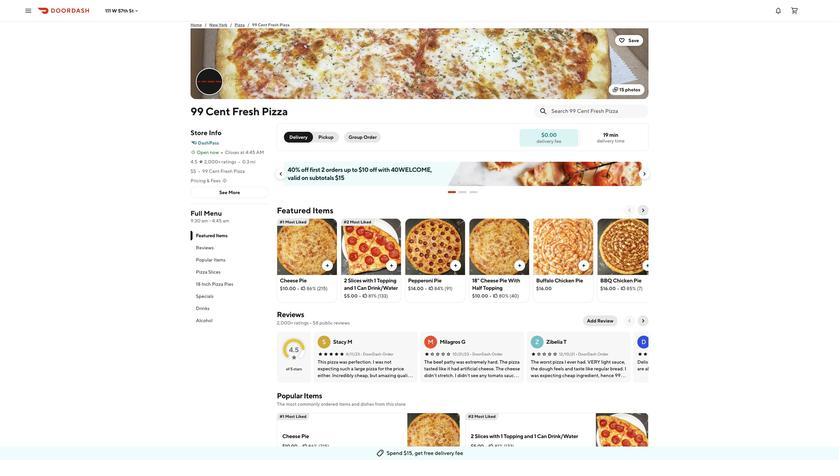 Task type: locate. For each thing, give the bounding box(es) containing it.
0 vertical spatial 99
[[252, 22, 257, 27]]

18
[[196, 282, 201, 287]]

featured items down "on"
[[277, 206, 334, 215]]

doordash
[[363, 352, 382, 357], [473, 352, 491, 357], [578, 352, 597, 357]]

0 horizontal spatial /
[[205, 22, 207, 27]]

0 horizontal spatial drink/water
[[368, 285, 398, 292]]

1 #1 from the top
[[280, 220, 284, 225]]

(215) up reviews 2,000+ ratings • 58 public reviews
[[317, 286, 328, 292]]

85%
[[627, 286, 636, 292]]

topping inside "18" cheese pie with half topping"
[[483, 285, 503, 292]]

chicken for bbq
[[613, 278, 633, 284]]

2 slices with 1 topping and 1 can drink/water
[[344, 278, 398, 292], [471, 434, 578, 440]]

0 vertical spatial cheese pie
[[280, 278, 307, 284]]

m left milagros
[[428, 339, 434, 346]]

1 vertical spatial 99
[[191, 105, 204, 118]]

cheese pie image
[[277, 219, 337, 275], [408, 413, 460, 461]]

0 vertical spatial #2
[[344, 220, 349, 225]]

58
[[313, 321, 319, 326]]

pickup
[[319, 135, 334, 140]]

add item to cart image for buffalo chicken pie
[[581, 263, 587, 269]]

40%
[[288, 166, 300, 173]]

1 horizontal spatial topping
[[483, 285, 503, 292]]

reviews for reviews
[[196, 245, 214, 251]]

review
[[598, 319, 614, 324]]

2 vertical spatial and
[[524, 434, 533, 440]]

$16.00
[[536, 286, 552, 292], [601, 286, 616, 292]]

order for s
[[383, 352, 394, 357]]

2 • doordash order from the left
[[470, 352, 503, 357]]

0 horizontal spatial 81%
[[369, 294, 377, 299]]

1 horizontal spatial 4:45
[[246, 150, 255, 155]]

$16.00 down buffalo
[[536, 286, 552, 292]]

1 vertical spatial cheese pie
[[282, 434, 309, 440]]

popular inside popular items the most commonly ordered items and dishes from this store
[[277, 392, 303, 401]]

0 vertical spatial 2 slices with 1 topping and 1 can drink/water image
[[341, 219, 401, 275]]

popular for popular items the most commonly ordered items and dishes from this store
[[277, 392, 303, 401]]

1 doordash from the left
[[363, 352, 382, 357]]

featured down -
[[196, 233, 215, 239]]

#2 most liked for 2 slices with 1 topping and 1 can drink/water
[[344, 220, 371, 225]]

with inside "2 slices with 1 topping and 1 can drink/water"
[[363, 278, 373, 284]]

4.5 up the of 5 stars
[[289, 346, 299, 354]]

86% up reviews 2,000+ ratings • 58 public reviews
[[307, 286, 316, 292]]

doordash for s
[[363, 352, 382, 357]]

0 vertical spatial topping
[[377, 278, 397, 284]]

order for z
[[598, 352, 609, 357]]

99 up pricing & fees
[[202, 169, 208, 174]]

0 vertical spatial 2
[[321, 166, 325, 173]]

$10.00 for cheese pie
[[280, 286, 296, 292]]

2 slices with 1 topping and 1 can drink/water image
[[341, 219, 401, 275], [596, 413, 649, 461]]

home
[[191, 22, 202, 27]]

4:45 right -
[[212, 218, 222, 224]]

0 horizontal spatial popular
[[196, 257, 213, 263]]

items up commonly
[[304, 392, 322, 401]]

fee
[[555, 139, 562, 144], [456, 450, 463, 457]]

order inside button
[[364, 135, 377, 140]]

2,000+ down now
[[204, 159, 221, 165]]

$10.00 for 18" cheese pie with half topping
[[472, 294, 488, 299]]

items up reviews button
[[216, 233, 228, 239]]

add item to cart image
[[325, 263, 330, 269], [389, 263, 394, 269], [453, 263, 459, 269]]

86% (215) up reviews 2,000+ ratings • 58 public reviews
[[307, 286, 328, 292]]

1 vertical spatial popular
[[277, 392, 303, 401]]

previous button of carousel image left the valid
[[278, 171, 284, 177]]

Pickup radio
[[309, 132, 339, 143]]

more
[[229, 190, 240, 195]]

0 vertical spatial previous button of carousel image
[[278, 171, 284, 177]]

0 horizontal spatial 2
[[321, 166, 325, 173]]

doordash right 12/10/21
[[578, 352, 597, 357]]

2 #1 from the top
[[280, 414, 284, 419]]

2 doordash from the left
[[473, 352, 491, 357]]

cent up fees
[[209, 169, 220, 174]]

#2 for 2 slices with 1 topping and 1 can drink/water
[[344, 220, 349, 225]]

2
[[321, 166, 325, 173], [344, 278, 347, 284], [471, 434, 474, 440]]

0 vertical spatial (215)
[[317, 286, 328, 292]]

milagros g
[[440, 339, 466, 346]]

reviews inside reviews 2,000+ ratings • 58 public reviews
[[277, 310, 304, 319]]

0 horizontal spatial ratings
[[222, 159, 236, 165]]

m right stacy
[[348, 339, 352, 346]]

1 horizontal spatial featured
[[277, 206, 311, 215]]

delivery
[[290, 135, 308, 140]]

liked for cheese pie
[[296, 220, 307, 225]]

1 vertical spatial 4.5
[[289, 346, 299, 354]]

0 horizontal spatial $5.00
[[344, 294, 358, 299]]

2 horizontal spatial doordash
[[578, 352, 597, 357]]

#1 most liked down most
[[280, 414, 307, 419]]

public
[[320, 321, 333, 326]]

0 horizontal spatial • doordash order
[[361, 352, 394, 357]]

next button of carousel image
[[641, 208, 646, 213]]

new york link
[[209, 22, 227, 28]]

2,000+
[[204, 159, 221, 165], [277, 321, 293, 326]]

Delivery radio
[[284, 132, 313, 143]]

1 horizontal spatial popular
[[277, 392, 303, 401]]

popular up 'pizza slices'
[[196, 257, 213, 263]]

fees
[[211, 178, 221, 184]]

with inside 40% off first 2 orders up to $10 off with 40welcome, valid on subtotals $15
[[378, 166, 390, 173]]

0 horizontal spatial #2
[[344, 220, 349, 225]]

0 horizontal spatial #2 most liked
[[344, 220, 371, 225]]

1 vertical spatial 2 slices with 1 topping and 1 can drink/water image
[[596, 413, 649, 461]]

featured items
[[277, 206, 334, 215], [196, 233, 228, 239]]

drink/water inside "2 slices with 1 topping and 1 can drink/water"
[[368, 285, 398, 292]]

am right -
[[223, 218, 229, 224]]

ratings down closes
[[222, 159, 236, 165]]

/ right 'york'
[[230, 22, 232, 27]]

1 vertical spatial #1
[[280, 414, 284, 419]]

1 horizontal spatial delivery
[[537, 139, 554, 144]]

0 horizontal spatial 2 slices with 1 topping and 1 can drink/water
[[344, 278, 398, 292]]

2 vertical spatial 2
[[471, 434, 474, 440]]

1
[[374, 278, 376, 284], [354, 285, 356, 292], [501, 434, 503, 440], [534, 434, 536, 440]]

delivery down $0.00 at the top right
[[537, 139, 554, 144]]

ratings inside reviews 2,000+ ratings • 58 public reviews
[[294, 321, 309, 326]]

84% (91)
[[435, 286, 453, 292]]

0 horizontal spatial $16.00
[[536, 286, 552, 292]]

slices inside button
[[208, 270, 221, 275]]

2,000+ down reviews link
[[277, 321, 293, 326]]

0 horizontal spatial can
[[357, 285, 367, 292]]

#1 most liked
[[280, 220, 307, 225], [280, 414, 307, 419]]

ordered
[[321, 402, 338, 407]]

Item Search search field
[[552, 108, 643, 115]]

15 photos button
[[609, 84, 645, 95]]

0 vertical spatial slices
[[208, 270, 221, 275]]

12/10/21
[[559, 352, 575, 357]]

3 doordash from the left
[[578, 352, 597, 357]]

next button of carousel image
[[642, 171, 648, 177]]

drink/water
[[368, 285, 398, 292], [548, 434, 578, 440]]

• doordash order for m
[[470, 352, 503, 357]]

2 horizontal spatial 2
[[471, 434, 474, 440]]

1 horizontal spatial slices
[[348, 278, 362, 284]]

57th
[[118, 8, 128, 13]]

/ left new
[[205, 22, 207, 27]]

0 vertical spatial $10.00
[[280, 286, 296, 292]]

86% (215) right $10.00 •
[[308, 444, 329, 449]]

order
[[364, 135, 377, 140], [383, 352, 394, 357], [492, 352, 503, 357], [598, 352, 609, 357]]

this
[[386, 402, 394, 407]]

#2 most liked for $5.00
[[468, 414, 496, 419]]

3 • doordash order from the left
[[576, 352, 609, 357]]

d
[[642, 339, 646, 346]]

0 vertical spatial popular
[[196, 257, 213, 263]]

cent up info
[[206, 105, 230, 118]]

alcohol
[[196, 318, 213, 324]]

chicken inside buffalo chicken pie $16.00
[[555, 278, 575, 284]]

items
[[313, 206, 334, 215], [216, 233, 228, 239], [214, 257, 226, 263], [304, 392, 322, 401]]

popular inside button
[[196, 257, 213, 263]]

most
[[285, 220, 295, 225], [350, 220, 360, 225], [285, 414, 295, 419], [475, 414, 484, 419]]

1 horizontal spatial add item to cart image
[[389, 263, 394, 269]]

1 vertical spatial #2 most liked
[[468, 414, 496, 419]]

• doordash order right 10/21/23
[[470, 352, 503, 357]]

0 vertical spatial ratings
[[222, 159, 236, 165]]

0 vertical spatial 4:45
[[246, 150, 255, 155]]

items down subtotals
[[313, 206, 334, 215]]

reviews
[[196, 245, 214, 251], [277, 310, 304, 319]]

popular up most
[[277, 392, 303, 401]]

delivery inside $0.00 delivery fee
[[537, 139, 554, 144]]

1 vertical spatial cheese pie image
[[408, 413, 460, 461]]

1 / from the left
[[205, 22, 207, 27]]

doordash for m
[[473, 352, 491, 357]]

1 • doordash order from the left
[[361, 352, 394, 357]]

• doordash order
[[361, 352, 394, 357], [470, 352, 503, 357], [576, 352, 609, 357]]

1 am from the left
[[202, 218, 208, 224]]

0 vertical spatial reviews
[[196, 245, 214, 251]]

most for $10.00
[[285, 414, 295, 419]]

#1 down the
[[280, 414, 284, 419]]

bbq chicken pie image
[[598, 219, 658, 275]]

fee inside $0.00 delivery fee
[[555, 139, 562, 144]]

featured items down -
[[196, 233, 228, 239]]

1 vertical spatial $5.00
[[471, 444, 484, 449]]

4.5 up the $$
[[191, 159, 198, 165]]

18" cheese pie with half topping image
[[470, 219, 529, 275]]

2 horizontal spatial • doordash order
[[576, 352, 609, 357]]

2 chicken from the left
[[613, 278, 633, 284]]

featured items heading
[[277, 205, 334, 216]]

cent right pizza link
[[258, 22, 267, 27]]

group order button
[[345, 132, 381, 143]]

99 up store
[[191, 105, 204, 118]]

$16.00 down bbq
[[601, 286, 616, 292]]

0 horizontal spatial add item to cart image
[[325, 263, 330, 269]]

open now
[[197, 150, 219, 155]]

2 #1 most liked from the top
[[280, 414, 307, 419]]

chicken right buffalo
[[555, 278, 575, 284]]

pricing
[[191, 178, 206, 184]]

1 vertical spatial fresh
[[232, 105, 260, 118]]

1 vertical spatial $10.00
[[472, 294, 488, 299]]

previous button of carousel image
[[278, 171, 284, 177], [627, 208, 633, 213]]

0 vertical spatial 86% (215)
[[307, 286, 328, 292]]

86%
[[307, 286, 316, 292], [308, 444, 318, 449]]

#1 most liked for cheese pie
[[280, 220, 307, 225]]

and inside popular items the most commonly ordered items and dishes from this store
[[352, 402, 360, 407]]

(40)
[[510, 294, 519, 299]]

1 chicken from the left
[[555, 278, 575, 284]]

dishes
[[361, 402, 374, 407]]

chicken up "85%"
[[613, 278, 633, 284]]

1 horizontal spatial doordash
[[473, 352, 491, 357]]

ratings down reviews link
[[294, 321, 309, 326]]

0.3 mi
[[242, 159, 256, 165]]

with
[[508, 278, 520, 284]]

0 vertical spatial $5.00
[[344, 294, 358, 299]]

0 vertical spatial cheese pie image
[[277, 219, 337, 275]]

fee right free
[[456, 450, 463, 457]]

#2
[[344, 220, 349, 225], [468, 414, 474, 419]]

0.3
[[242, 159, 249, 165]]

previous button of carousel image left next button of carousel image
[[627, 208, 633, 213]]

0 horizontal spatial fee
[[456, 450, 463, 457]]

t
[[564, 339, 567, 346]]

1 horizontal spatial with
[[378, 166, 390, 173]]

4:45 right at
[[246, 150, 255, 155]]

open
[[197, 150, 209, 155]]

$10
[[359, 166, 369, 173]]

fee down $0.00 at the top right
[[555, 139, 562, 144]]

• inside reviews 2,000+ ratings • 58 public reviews
[[310, 321, 312, 326]]

0 vertical spatial can
[[357, 285, 367, 292]]

86% right $10.00 •
[[308, 444, 318, 449]]

liked
[[296, 220, 307, 225], [361, 220, 371, 225], [296, 414, 307, 419], [485, 414, 496, 419]]

0 vertical spatial #1
[[280, 220, 284, 225]]

1 vertical spatial 2,000+
[[277, 321, 293, 326]]

1 vertical spatial reviews
[[277, 310, 304, 319]]

cent
[[258, 22, 267, 27], [206, 105, 230, 118], [209, 169, 220, 174]]

m
[[428, 339, 434, 346], [348, 339, 352, 346]]

• doordash order for z
[[576, 352, 609, 357]]

#1 down featured items heading
[[280, 220, 284, 225]]

/ right pizza link
[[248, 22, 250, 27]]

1 vertical spatial topping
[[483, 285, 503, 292]]

1 vertical spatial previous button of carousel image
[[627, 208, 633, 213]]

doordash right 8/11/23
[[363, 352, 382, 357]]

off up "on"
[[301, 166, 309, 173]]

0 vertical spatial #2 most liked
[[344, 220, 371, 225]]

0 vertical spatial with
[[378, 166, 390, 173]]

(215) right $10.00 •
[[319, 444, 329, 449]]

2 vertical spatial topping
[[504, 434, 523, 440]]

• doordash order right 8/11/23
[[361, 352, 394, 357]]

add item to cart image for bbq chicken pie
[[645, 263, 651, 269]]

18 inch pizza pies
[[196, 282, 233, 287]]

#1 most liked down featured items heading
[[280, 220, 307, 225]]

delivery right free
[[435, 450, 454, 457]]

1 vertical spatial ratings
[[294, 321, 309, 326]]

0 vertical spatial 4.5
[[191, 159, 198, 165]]

chicken for buffalo
[[555, 278, 575, 284]]

get
[[415, 450, 423, 457]]

add item to cart image
[[517, 263, 523, 269], [581, 263, 587, 269], [645, 263, 651, 269], [448, 454, 453, 459]]

1 horizontal spatial #2
[[468, 414, 474, 419]]

0 vertical spatial drink/water
[[368, 285, 398, 292]]

am left -
[[202, 218, 208, 224]]

doordash right 10/21/23
[[473, 352, 491, 357]]

1 horizontal spatial $16.00
[[601, 286, 616, 292]]

topping
[[377, 278, 397, 284], [483, 285, 503, 292], [504, 434, 523, 440]]

1 horizontal spatial featured items
[[277, 206, 334, 215]]

2 horizontal spatial slices
[[475, 434, 489, 440]]

• doordash order for s
[[361, 352, 394, 357]]

1 add item to cart image from the left
[[325, 263, 330, 269]]

liked for 2 slices with 1 topping and 1 can drink/water
[[361, 220, 371, 225]]

1 vertical spatial 4:45
[[212, 218, 222, 224]]

1 horizontal spatial 2
[[344, 278, 347, 284]]

86% (215)
[[307, 286, 328, 292], [308, 444, 329, 449]]

reviews
[[334, 321, 350, 326]]

99 cent fresh pizza image
[[191, 28, 649, 99], [197, 69, 222, 94]]

3 / from the left
[[248, 22, 250, 27]]

0 horizontal spatial with
[[363, 278, 373, 284]]

pepperoni pie
[[408, 278, 442, 284]]

84%
[[435, 286, 444, 292]]

1 horizontal spatial can
[[537, 434, 547, 440]]

1 vertical spatial 2 slices with 1 topping and 1 can drink/water
[[471, 434, 578, 440]]

reviews inside button
[[196, 245, 214, 251]]

milagros
[[440, 339, 461, 346]]

99 right pizza link
[[252, 22, 257, 27]]

next image
[[641, 319, 646, 324]]

111 w 57th st button
[[105, 8, 139, 13]]

pie inside buffalo chicken pie $16.00
[[576, 278, 583, 284]]

zibelia t
[[547, 339, 567, 346]]

cheese
[[280, 278, 298, 284], [481, 278, 499, 284], [282, 434, 301, 440]]

1 horizontal spatial ratings
[[294, 321, 309, 326]]

featured down the valid
[[277, 206, 311, 215]]

9:30
[[191, 218, 201, 224]]

0 horizontal spatial previous button of carousel image
[[278, 171, 284, 177]]

2 add item to cart image from the left
[[389, 263, 394, 269]]

1 $16.00 from the left
[[536, 286, 552, 292]]

delivery left 'time'
[[597, 138, 614, 144]]

•
[[221, 150, 223, 155], [238, 159, 240, 165], [198, 169, 200, 174], [297, 286, 299, 292], [425, 286, 427, 292], [617, 286, 619, 292], [359, 294, 361, 299], [490, 294, 492, 299], [310, 321, 312, 326], [361, 352, 362, 357], [470, 352, 472, 357], [576, 352, 578, 357], [299, 444, 301, 449], [485, 444, 487, 449]]

2 vertical spatial $10.00
[[282, 444, 298, 449]]

items down reviews button
[[214, 257, 226, 263]]

off right '$10'
[[370, 166, 377, 173]]

-
[[209, 218, 211, 224]]

2 horizontal spatial delivery
[[597, 138, 614, 144]]

pizza inside "button"
[[212, 282, 223, 287]]

0 vertical spatial fee
[[555, 139, 562, 144]]

1 horizontal spatial reviews
[[277, 310, 304, 319]]

• doordash order right 12/10/21
[[576, 352, 609, 357]]

add review button
[[583, 316, 618, 327]]

pie inside "18" cheese pie with half topping"
[[500, 278, 507, 284]]

0 horizontal spatial am
[[202, 218, 208, 224]]

the
[[277, 402, 285, 407]]

1 horizontal spatial am
[[223, 218, 229, 224]]

home link
[[191, 22, 202, 28]]

0 horizontal spatial chicken
[[555, 278, 575, 284]]

chicken
[[555, 278, 575, 284], [613, 278, 633, 284]]

1 #1 most liked from the top
[[280, 220, 307, 225]]



Task type: vqa. For each thing, say whether or not it's contained in the screenshot.
the left • DoorDash Order
yes



Task type: describe. For each thing, give the bounding box(es) containing it.
can inside "2 slices with 1 topping and 1 can drink/water"
[[357, 285, 367, 292]]

buffalo chicken pie $16.00
[[536, 278, 583, 292]]

0 horizontal spatial m
[[348, 339, 352, 346]]

add review
[[587, 319, 614, 324]]

st
[[129, 8, 134, 13]]

bbq chicken pie
[[601, 278, 642, 284]]

alcohol button
[[191, 315, 269, 327]]

reviews link
[[277, 310, 304, 319]]

cheese inside "18" cheese pie with half topping"
[[481, 278, 499, 284]]

4:45 inside full menu 9:30 am - 4:45 am
[[212, 218, 222, 224]]

pricing & fees button
[[191, 177, 228, 184]]

18"
[[472, 278, 480, 284]]

new
[[209, 22, 218, 27]]

0 vertical spatial 2 slices with 1 topping and 1 can drink/water
[[344, 278, 398, 292]]

add item to cart image for cheese pie
[[325, 263, 330, 269]]

2 / from the left
[[230, 22, 232, 27]]

0 vertical spatial cent
[[258, 22, 267, 27]]

to
[[352, 166, 358, 173]]

1 vertical spatial 86% (215)
[[308, 444, 329, 449]]

2 horizontal spatial topping
[[504, 434, 523, 440]]

0 vertical spatial (133)
[[378, 294, 388, 299]]

0 horizontal spatial 4.5
[[191, 159, 198, 165]]

0 horizontal spatial cheese pie image
[[277, 219, 337, 275]]

stars
[[294, 367, 302, 372]]

19
[[604, 132, 609, 138]]

store
[[191, 129, 208, 137]]

spend
[[387, 450, 403, 457]]

pizza slices
[[196, 270, 221, 275]]

40welcome,
[[391, 166, 432, 173]]

order for m
[[492, 352, 503, 357]]

0 vertical spatial 86%
[[307, 286, 316, 292]]

items inside popular items the most commonly ordered items and dishes from this store
[[304, 392, 322, 401]]

$10.00 •
[[282, 444, 301, 449]]

orders
[[326, 166, 343, 173]]

popular items button
[[191, 254, 269, 266]]

• closes at 4:45 am
[[221, 150, 264, 155]]

1 vertical spatial (133)
[[504, 444, 514, 449]]

1 vertical spatial (215)
[[319, 444, 329, 449]]

2 inside 40% off first 2 orders up to $10 off with 40welcome, valid on subtotals $15
[[321, 166, 325, 173]]

0 horizontal spatial 81% (133)
[[369, 294, 388, 299]]

1 vertical spatial cent
[[206, 105, 230, 118]]

0 vertical spatial 81%
[[369, 294, 377, 299]]

15
[[620, 87, 625, 92]]

notification bell image
[[775, 7, 783, 15]]

order methods option group
[[284, 132, 339, 143]]

pepperoni pie image
[[406, 219, 465, 275]]

#2 for $5.00
[[468, 414, 474, 419]]

on
[[302, 174, 308, 182]]

$0.00
[[542, 132, 557, 138]]

reviews for reviews 2,000+ ratings • 58 public reviews
[[277, 310, 304, 319]]

popular items the most commonly ordered items and dishes from this store
[[277, 392, 406, 407]]

1 vertical spatial 86%
[[308, 444, 318, 449]]

$$
[[191, 169, 196, 174]]

0 horizontal spatial 2,000+
[[204, 159, 221, 165]]

2,000+ ratings •
[[204, 159, 240, 165]]

$0.00 delivery fee
[[537, 132, 562, 144]]

most
[[286, 402, 297, 407]]

york
[[219, 22, 227, 27]]

2 off from the left
[[370, 166, 377, 173]]

items inside popular items button
[[214, 257, 226, 263]]

delivery inside 19 min delivery time
[[597, 138, 614, 144]]

0 items, open order cart image
[[791, 7, 799, 15]]

menu
[[204, 210, 222, 217]]

$5.00 for $5.00 •
[[471, 444, 484, 449]]

0 horizontal spatial 2 slices with 1 topping and 1 can drink/water image
[[341, 219, 401, 275]]

select promotional banner element
[[448, 186, 478, 198]]

inch
[[202, 282, 211, 287]]

1 vertical spatial featured
[[196, 233, 215, 239]]

3 add item to cart image from the left
[[453, 263, 459, 269]]

1 horizontal spatial 2 slices with 1 topping and 1 can drink/water
[[471, 434, 578, 440]]

1 horizontal spatial m
[[428, 339, 434, 346]]

home / new york / pizza / 99 cent fresh pizza
[[191, 22, 290, 27]]

photos
[[625, 87, 641, 92]]

half
[[472, 285, 482, 292]]

add item to cart image for 2 slices with 1 topping and 1 can drink/water
[[389, 263, 394, 269]]

#1 for cheese pie
[[280, 220, 284, 225]]

5
[[290, 367, 293, 372]]

add item to cart image for 18" cheese pie with half topping
[[517, 263, 523, 269]]

see more
[[219, 190, 240, 195]]

store info
[[191, 129, 222, 137]]

1 off from the left
[[301, 166, 309, 173]]

from
[[375, 402, 385, 407]]

$5.00 for $5.00
[[344, 294, 358, 299]]

info
[[209, 129, 222, 137]]

$14.00
[[408, 286, 424, 292]]

2,000+ inside reviews 2,000+ ratings • 58 public reviews
[[277, 321, 293, 326]]

#1 for $10.00
[[280, 414, 284, 419]]

2 vertical spatial cent
[[209, 169, 220, 174]]

$$ • 99 cent fresh pizza
[[191, 169, 245, 174]]

2 vertical spatial 99
[[202, 169, 208, 174]]

most for 2 slices with 1 topping and 1 can drink/water
[[350, 220, 360, 225]]

#1 most liked for $10.00
[[280, 414, 307, 419]]

1 vertical spatial 81% (133)
[[495, 444, 514, 449]]

spend $15, get free delivery fee
[[387, 450, 463, 457]]

10/21/23
[[453, 352, 469, 357]]

1 vertical spatial 81%
[[495, 444, 503, 449]]

of 5 stars
[[286, 367, 302, 372]]

full
[[191, 210, 202, 217]]

most for $5.00
[[475, 414, 484, 419]]

see
[[219, 190, 228, 195]]

group
[[349, 135, 363, 140]]

buffalo chicken pie image
[[534, 219, 594, 275]]

1 vertical spatial can
[[537, 434, 547, 440]]

slices inside "2 slices with 1 topping and 1 can drink/water"
[[348, 278, 362, 284]]

liked for $5.00
[[485, 414, 496, 419]]

2 $16.00 from the left
[[601, 286, 616, 292]]

pizza inside button
[[196, 270, 207, 275]]

1 vertical spatial featured items
[[196, 233, 228, 239]]

2 am from the left
[[223, 218, 229, 224]]

specials
[[196, 294, 214, 299]]

open menu image
[[24, 7, 32, 15]]

2 vertical spatial fresh
[[221, 169, 233, 174]]

first
[[310, 166, 320, 173]]

pepperoni
[[408, 278, 433, 284]]

18 inch pizza pies button
[[191, 278, 269, 291]]

liked for $10.00
[[296, 414, 307, 419]]

15 photos
[[620, 87, 641, 92]]

items
[[339, 402, 351, 407]]

0 vertical spatial fresh
[[268, 22, 279, 27]]

$15
[[335, 174, 345, 182]]

drinks
[[196, 306, 210, 311]]

popular for popular items
[[196, 257, 213, 263]]

85% (7)
[[627, 286, 643, 292]]

z
[[536, 339, 539, 346]]

most for cheese pie
[[285, 220, 295, 225]]

1 vertical spatial drink/water
[[548, 434, 578, 440]]

1 horizontal spatial 4.5
[[289, 346, 299, 354]]

add
[[587, 319, 597, 324]]

8/11/23
[[346, 352, 360, 357]]

(91)
[[445, 286, 453, 292]]

up
[[344, 166, 351, 173]]

featured inside featured items heading
[[277, 206, 311, 215]]

1 vertical spatial fee
[[456, 450, 463, 457]]

2 vertical spatial with
[[490, 434, 500, 440]]

bbq
[[601, 278, 612, 284]]

1 horizontal spatial 2 slices with 1 topping and 1 can drink/water image
[[596, 413, 649, 461]]

$16.00 inside buffalo chicken pie $16.00
[[536, 286, 552, 292]]

save button
[[615, 35, 643, 46]]

$15,
[[404, 450, 414, 457]]

stacy
[[333, 339, 347, 346]]

1 vertical spatial 2
[[344, 278, 347, 284]]

0 vertical spatial and
[[344, 285, 353, 292]]

pizza link
[[235, 22, 245, 28]]

previous image
[[627, 319, 633, 324]]

items inside featured items heading
[[313, 206, 334, 215]]

40% off first 2 orders up to $10 off with 40welcome, valid on subtotals $15
[[288, 166, 432, 182]]

save
[[629, 38, 639, 43]]

80%
[[499, 294, 509, 299]]

0 horizontal spatial delivery
[[435, 450, 454, 457]]

pizza slices button
[[191, 266, 269, 278]]

mi
[[250, 159, 256, 165]]

reviews 2,000+ ratings • 58 public reviews
[[277, 310, 350, 326]]

dashpass
[[198, 140, 219, 146]]

full menu 9:30 am - 4:45 am
[[191, 210, 229, 224]]

80% (40)
[[499, 294, 519, 299]]

111
[[105, 8, 111, 13]]

closes
[[225, 150, 239, 155]]

19 min delivery time
[[597, 132, 625, 144]]

am
[[256, 150, 264, 155]]

stacy m
[[333, 339, 352, 346]]

topping inside "2 slices with 1 topping and 1 can drink/water"
[[377, 278, 397, 284]]

doordash for z
[[578, 352, 597, 357]]



